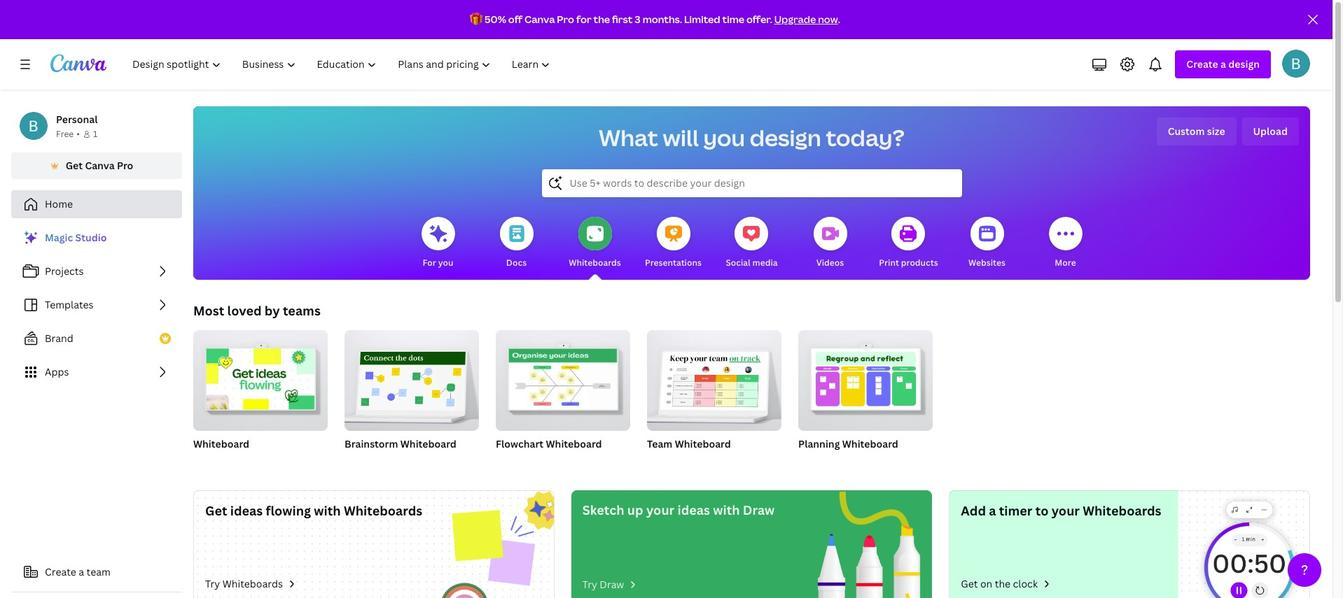 Task type: vqa. For each thing, say whether or not it's contained in the screenshot.
Whiteboards
yes



Task type: describe. For each thing, give the bounding box(es) containing it.
custom size
[[1168, 125, 1225, 138]]

.
[[838, 13, 840, 26]]

1 horizontal spatial pro
[[557, 13, 574, 26]]

1 horizontal spatial canva
[[525, 13, 555, 26]]

get canva pro button
[[11, 153, 182, 179]]

2 group from the left
[[345, 325, 479, 431]]

1
[[93, 128, 98, 140]]

flowing
[[266, 503, 311, 520]]

free •
[[56, 128, 80, 140]]

what will you design today?
[[599, 123, 905, 153]]

projects link
[[11, 258, 182, 286]]

will
[[663, 123, 699, 153]]

planning
[[798, 438, 840, 451]]

docs button
[[500, 207, 533, 280]]

up
[[627, 502, 643, 519]]

brainstorm whiteboard group
[[345, 325, 479, 469]]

flowchart whiteboard
[[496, 438, 602, 451]]

whiteboard for team whiteboard
[[675, 438, 731, 451]]

team whiteboard group
[[647, 325, 782, 469]]

pro inside button
[[117, 159, 133, 172]]

brad klo image
[[1282, 50, 1310, 78]]

social
[[726, 257, 751, 269]]

loved
[[227, 303, 262, 319]]

try for sketch
[[582, 578, 597, 592]]

create a design button
[[1175, 50, 1271, 78]]

custom
[[1168, 125, 1205, 138]]

brand link
[[11, 325, 182, 353]]

magic studio
[[45, 231, 107, 244]]

team
[[87, 566, 111, 579]]

upgrade now button
[[774, 13, 838, 26]]

you inside button
[[438, 257, 453, 269]]

products
[[901, 257, 938, 269]]

1 horizontal spatial ideas
[[678, 502, 710, 519]]

flowchart whiteboard group
[[496, 325, 630, 469]]

most
[[193, 303, 224, 319]]

by
[[265, 303, 280, 319]]

for
[[423, 257, 436, 269]]

sketch up your ideas with draw
[[582, 502, 775, 519]]

a for design
[[1221, 57, 1226, 71]]

magic
[[45, 231, 73, 244]]

print products
[[879, 257, 938, 269]]

websites button
[[969, 207, 1006, 280]]

upload button
[[1242, 118, 1299, 146]]

what
[[599, 123, 658, 153]]

1 horizontal spatial you
[[703, 123, 745, 153]]

studio
[[75, 231, 107, 244]]

a for team
[[79, 566, 84, 579]]

social media
[[726, 257, 778, 269]]

create a design
[[1187, 57, 1260, 71]]

1 horizontal spatial draw
[[743, 502, 775, 519]]

templates
[[45, 298, 94, 312]]

create a team button
[[11, 559, 182, 587]]

social media button
[[726, 207, 778, 280]]

offer.
[[747, 13, 772, 26]]

more
[[1055, 257, 1076, 269]]

media
[[753, 257, 778, 269]]

free
[[56, 128, 74, 140]]

create for create a design
[[1187, 57, 1218, 71]]

3
[[635, 13, 641, 26]]

off
[[508, 13, 523, 26]]

presentations button
[[645, 207, 702, 280]]

presentations
[[645, 257, 702, 269]]

1 horizontal spatial with
[[713, 502, 740, 519]]

teams
[[283, 303, 321, 319]]

get ideas flowing with whiteboards
[[205, 503, 422, 520]]

Search search field
[[570, 170, 934, 197]]

group for flowchart whiteboard
[[496, 325, 630, 431]]

0 horizontal spatial draw
[[600, 578, 624, 592]]

timer
[[999, 503, 1033, 520]]

home link
[[11, 190, 182, 219]]

add a timer to your whiteboards
[[961, 503, 1162, 520]]

apps link
[[11, 359, 182, 387]]

print products button
[[879, 207, 938, 280]]

first
[[612, 13, 633, 26]]

projects
[[45, 265, 84, 278]]

docs
[[506, 257, 527, 269]]

custom size button
[[1157, 118, 1236, 146]]

now
[[818, 13, 838, 26]]

videos
[[816, 257, 844, 269]]



Task type: locate. For each thing, give the bounding box(es) containing it.
a inside create a team button
[[79, 566, 84, 579]]

1 horizontal spatial create
[[1187, 57, 1218, 71]]

websites
[[969, 257, 1006, 269]]

canva
[[525, 13, 555, 26], [85, 159, 115, 172]]

you
[[703, 123, 745, 153], [438, 257, 453, 269]]

0 vertical spatial pro
[[557, 13, 574, 26]]

get canva pro
[[66, 159, 133, 172]]

0 vertical spatial the
[[594, 13, 610, 26]]

design
[[1229, 57, 1260, 71], [750, 123, 821, 153]]

group
[[193, 325, 328, 431], [345, 325, 479, 431], [496, 325, 630, 431], [647, 325, 782, 431], [798, 325, 933, 431]]

get on the clock
[[961, 578, 1038, 591]]

create a team
[[45, 566, 111, 579]]

list
[[11, 224, 182, 387]]

a left team at left
[[79, 566, 84, 579]]

planning whiteboard
[[798, 438, 898, 451]]

0 vertical spatial get
[[66, 159, 83, 172]]

upload
[[1253, 125, 1288, 138]]

whiteboard for planning whiteboard
[[842, 438, 898, 451]]

try for get
[[205, 578, 220, 591]]

most loved by teams
[[193, 303, 321, 319]]

the right "for"
[[594, 13, 610, 26]]

a up size
[[1221, 57, 1226, 71]]

1 vertical spatial a
[[989, 503, 996, 520]]

1 whiteboard from the left
[[193, 438, 249, 451]]

create
[[1187, 57, 1218, 71], [45, 566, 76, 579]]

3 group from the left
[[496, 325, 630, 431]]

you right for
[[438, 257, 453, 269]]

0 horizontal spatial your
[[646, 502, 675, 519]]

0 horizontal spatial ideas
[[230, 503, 263, 520]]

create inside 'dropdown button'
[[1187, 57, 1218, 71]]

0 horizontal spatial try
[[205, 578, 220, 591]]

your right "up"
[[646, 502, 675, 519]]

your
[[646, 502, 675, 519], [1052, 503, 1080, 520]]

0 horizontal spatial create
[[45, 566, 76, 579]]

1 horizontal spatial a
[[989, 503, 996, 520]]

2 horizontal spatial a
[[1221, 57, 1226, 71]]

add
[[961, 503, 986, 520]]

create inside button
[[45, 566, 76, 579]]

you right will
[[703, 123, 745, 153]]

1 horizontal spatial design
[[1229, 57, 1260, 71]]

for you button
[[421, 207, 455, 280]]

size
[[1207, 125, 1225, 138]]

create for create a team
[[45, 566, 76, 579]]

today?
[[826, 123, 905, 153]]

1 vertical spatial the
[[995, 578, 1011, 591]]

try whiteboards
[[205, 578, 283, 591]]

whiteboard inside brainstorm whiteboard group
[[400, 438, 457, 451]]

for you
[[423, 257, 453, 269]]

1 vertical spatial create
[[45, 566, 76, 579]]

1 horizontal spatial try
[[582, 578, 597, 592]]

sketch
[[582, 502, 624, 519]]

0 vertical spatial a
[[1221, 57, 1226, 71]]

get
[[66, 159, 83, 172], [205, 503, 227, 520], [961, 578, 978, 591]]

whiteboard inside whiteboard group
[[193, 438, 249, 451]]

canva down 1
[[85, 159, 115, 172]]

1 horizontal spatial get
[[205, 503, 227, 520]]

5 group from the left
[[798, 325, 933, 431]]

1 vertical spatial draw
[[600, 578, 624, 592]]

0 horizontal spatial pro
[[117, 159, 133, 172]]

ideas right "up"
[[678, 502, 710, 519]]

top level navigation element
[[123, 50, 563, 78]]

design up search search box
[[750, 123, 821, 153]]

1 group from the left
[[193, 325, 328, 431]]

the right the "on"
[[995, 578, 1011, 591]]

clock
[[1013, 578, 1038, 591]]

create left team at left
[[45, 566, 76, 579]]

the
[[594, 13, 610, 26], [995, 578, 1011, 591]]

home
[[45, 197, 73, 211]]

0 vertical spatial canva
[[525, 13, 555, 26]]

5 whiteboard from the left
[[842, 438, 898, 451]]

get for get canva pro
[[66, 159, 83, 172]]

group for planning whiteboard
[[798, 325, 933, 431]]

ideas left 'flowing'
[[230, 503, 263, 520]]

None search field
[[542, 169, 962, 197]]

0 vertical spatial create
[[1187, 57, 1218, 71]]

whiteboards button
[[569, 207, 621, 280]]

2 vertical spatial a
[[79, 566, 84, 579]]

1 vertical spatial get
[[205, 503, 227, 520]]

whiteboard inside the 'flowchart whiteboard' group
[[546, 438, 602, 451]]

magic studio link
[[11, 224, 182, 252]]

whiteboard for flowchart whiteboard
[[546, 438, 602, 451]]

0 horizontal spatial design
[[750, 123, 821, 153]]

0 vertical spatial design
[[1229, 57, 1260, 71]]

design inside 'dropdown button'
[[1229, 57, 1260, 71]]

a for timer
[[989, 503, 996, 520]]

•
[[77, 128, 80, 140]]

group for whiteboard
[[193, 325, 328, 431]]

get for get ideas flowing with whiteboards
[[205, 503, 227, 520]]

1 vertical spatial pro
[[117, 159, 133, 172]]

whiteboard group
[[193, 325, 328, 469]]

flowchart
[[496, 438, 544, 451]]

more button
[[1049, 207, 1082, 280]]

on
[[980, 578, 993, 591]]

2 horizontal spatial get
[[961, 578, 978, 591]]

0 vertical spatial you
[[703, 123, 745, 153]]

brainstorm
[[345, 438, 398, 451]]

canva right off
[[525, 13, 555, 26]]

team whiteboard
[[647, 438, 731, 451]]

1 vertical spatial design
[[750, 123, 821, 153]]

0 vertical spatial draw
[[743, 502, 775, 519]]

templates link
[[11, 291, 182, 319]]

upgrade
[[774, 13, 816, 26]]

print
[[879, 257, 899, 269]]

design left brad klo icon
[[1229, 57, 1260, 71]]

canva inside button
[[85, 159, 115, 172]]

to
[[1036, 503, 1049, 520]]

apps
[[45, 366, 69, 379]]

0 horizontal spatial the
[[594, 13, 610, 26]]

try
[[205, 578, 220, 591], [582, 578, 597, 592]]

2 whiteboard from the left
[[400, 438, 457, 451]]

planning whiteboard group
[[798, 325, 933, 469]]

4 whiteboard from the left
[[675, 438, 731, 451]]

with
[[713, 502, 740, 519], [314, 503, 341, 520]]

3 whiteboard from the left
[[546, 438, 602, 451]]

create up custom size
[[1187, 57, 1218, 71]]

0 horizontal spatial a
[[79, 566, 84, 579]]

brand
[[45, 332, 73, 345]]

0 horizontal spatial get
[[66, 159, 83, 172]]

for
[[576, 13, 592, 26]]

months.
[[643, 13, 682, 26]]

whiteboard for brainstorm whiteboard
[[400, 438, 457, 451]]

brainstorm whiteboard
[[345, 438, 457, 451]]

a right the add
[[989, 503, 996, 520]]

personal
[[56, 113, 98, 126]]

0 horizontal spatial you
[[438, 257, 453, 269]]

4 group from the left
[[647, 325, 782, 431]]

whiteboard inside planning whiteboard group
[[842, 438, 898, 451]]

2 vertical spatial get
[[961, 578, 978, 591]]

a
[[1221, 57, 1226, 71], [989, 503, 996, 520], [79, 566, 84, 579]]

a inside "create a design" 'dropdown button'
[[1221, 57, 1226, 71]]

1 horizontal spatial your
[[1052, 503, 1080, 520]]

🎁
[[470, 13, 483, 26]]

get inside get canva pro button
[[66, 159, 83, 172]]

time
[[722, 13, 745, 26]]

draw
[[743, 502, 775, 519], [600, 578, 624, 592]]

50%
[[485, 13, 506, 26]]

whiteboards
[[569, 257, 621, 269], [344, 503, 422, 520], [1083, 503, 1162, 520], [222, 578, 283, 591]]

pro up the home link in the top of the page
[[117, 159, 133, 172]]

list containing magic studio
[[11, 224, 182, 387]]

videos button
[[813, 207, 847, 280]]

0 horizontal spatial with
[[314, 503, 341, 520]]

1 vertical spatial canva
[[85, 159, 115, 172]]

get for get on the clock
[[961, 578, 978, 591]]

whiteboard inside team whiteboard group
[[675, 438, 731, 451]]

pro left "for"
[[557, 13, 574, 26]]

1 horizontal spatial the
[[995, 578, 1011, 591]]

your right the to
[[1052, 503, 1080, 520]]

try draw
[[582, 578, 624, 592]]

1 vertical spatial you
[[438, 257, 453, 269]]

limited
[[684, 13, 720, 26]]

🎁 50% off canva pro for the first 3 months. limited time offer. upgrade now .
[[470, 13, 840, 26]]

team
[[647, 438, 673, 451]]

0 horizontal spatial canva
[[85, 159, 115, 172]]



